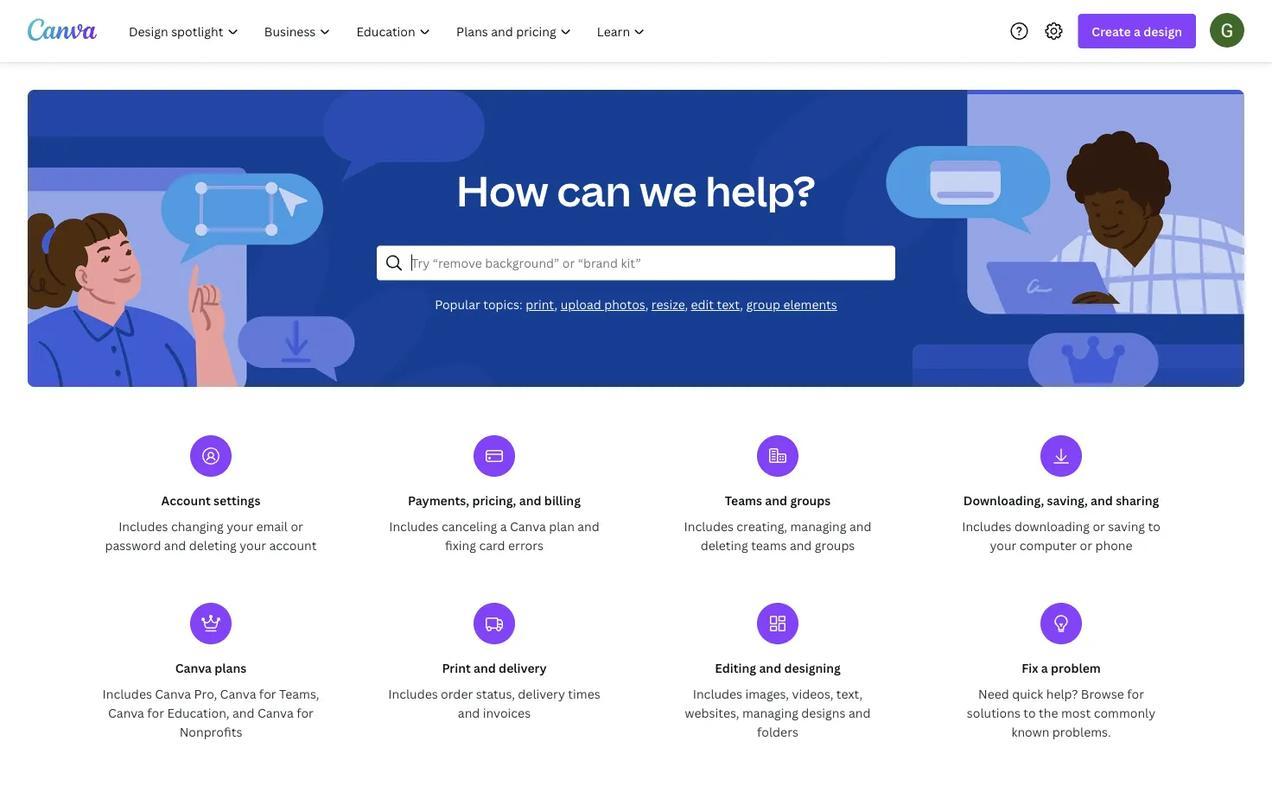 Task type: locate. For each thing, give the bounding box(es) containing it.
1 horizontal spatial help?
[[1047, 686, 1078, 702]]

card
[[479, 537, 505, 554]]

resize
[[652, 297, 685, 313]]

create a design
[[1092, 23, 1183, 39]]

changing
[[171, 518, 224, 535]]

or inside the includes changing your email or password and deleting your account
[[291, 518, 303, 535]]

or up account
[[291, 518, 303, 535]]

1 horizontal spatial to
[[1148, 518, 1161, 535]]

a
[[1134, 23, 1141, 39], [500, 518, 507, 535], [1041, 660, 1048, 676]]

canceling
[[442, 518, 497, 535]]

commonly
[[1094, 705, 1156, 721]]

for
[[259, 686, 276, 702], [1127, 686, 1145, 702], [147, 705, 164, 721], [297, 705, 314, 721]]

plans
[[215, 660, 247, 676]]

email
[[256, 518, 288, 535]]

includes down 'payments,' at the left of the page
[[389, 518, 439, 535]]

editing
[[715, 660, 757, 676]]

includes inside the includes changing your email or password and deleting your account
[[119, 518, 168, 535]]

deleting inside the includes changing your email or password and deleting your account
[[189, 537, 237, 554]]

delivery up the status,
[[499, 660, 547, 676]]

2 deleting from the left
[[701, 537, 748, 554]]

popular topics: print , upload photos , resize , edit text , group elements
[[435, 297, 838, 313]]

saving
[[1108, 518, 1145, 535]]

canva inside "includes canceling a canva plan and fixing card errors"
[[510, 518, 546, 535]]

0 vertical spatial delivery
[[499, 660, 547, 676]]

1 vertical spatial a
[[500, 518, 507, 535]]

to inside the includes downloading or saving to your computer or phone
[[1148, 518, 1161, 535]]

includes inside includes images, videos, text, websites, managing designs and folders
[[693, 686, 743, 702]]

0 horizontal spatial to
[[1024, 705, 1036, 721]]

canva up education,
[[155, 686, 191, 702]]

and inside includes images, videos, text, websites, managing designs and folders
[[849, 705, 871, 721]]

canva up errors
[[510, 518, 546, 535]]

nonprofits
[[179, 724, 242, 740]]

2 vertical spatial a
[[1041, 660, 1048, 676]]

images,
[[746, 686, 789, 702]]

includes
[[119, 518, 168, 535], [389, 518, 439, 535], [684, 518, 734, 535], [962, 518, 1012, 535], [102, 686, 152, 702], [388, 686, 438, 702], [693, 686, 743, 702]]

designs
[[802, 705, 846, 721]]

payments,
[[408, 492, 469, 509]]

deleting
[[189, 537, 237, 554], [701, 537, 748, 554]]

, left the upload
[[555, 297, 558, 313]]

managing
[[791, 518, 847, 535], [743, 705, 799, 721]]

teams
[[751, 537, 787, 554]]

1 vertical spatial to
[[1024, 705, 1036, 721]]

0 horizontal spatial deleting
[[189, 537, 237, 554]]

managing down teams and groups
[[791, 518, 847, 535]]

help?
[[706, 162, 816, 219], [1047, 686, 1078, 702]]

to right saving
[[1148, 518, 1161, 535]]

group elements link
[[746, 297, 838, 313]]

includes for downloading
[[962, 518, 1012, 535]]

includes down teams
[[684, 518, 734, 535]]

for down teams,
[[297, 705, 314, 721]]

and inside "includes canceling a canva plan and fixing card errors"
[[578, 518, 600, 535]]

to
[[1148, 518, 1161, 535], [1024, 705, 1036, 721]]

to left the
[[1024, 705, 1036, 721]]

, left resize link
[[645, 297, 649, 313]]

,
[[555, 297, 558, 313], [645, 297, 649, 313], [685, 297, 688, 313], [740, 297, 743, 313]]

your down "settings"
[[227, 518, 253, 535]]

includes inside "includes order status, delivery times and invoices"
[[388, 686, 438, 702]]

your
[[227, 518, 253, 535], [240, 537, 266, 554], [990, 537, 1017, 554]]

includes up websites,
[[693, 686, 743, 702]]

includes left order
[[388, 686, 438, 702]]

deleting down changing
[[189, 537, 237, 554]]

order
[[441, 686, 473, 702]]

a inside the create a design dropdown button
[[1134, 23, 1141, 39]]

includes inside the includes downloading or saving to your computer or phone
[[962, 518, 1012, 535]]

top level navigation element
[[118, 14, 660, 48]]

a left design
[[1134, 23, 1141, 39]]

for up commonly
[[1127, 686, 1145, 702]]

folders
[[757, 724, 799, 740]]

the
[[1039, 705, 1059, 721]]

popular
[[435, 297, 481, 313]]

1 vertical spatial help?
[[1047, 686, 1078, 702]]

1 vertical spatial managing
[[743, 705, 799, 721]]

group
[[746, 297, 781, 313]]

includes up password
[[119, 518, 168, 535]]

1 horizontal spatial a
[[1041, 660, 1048, 676]]

0 vertical spatial help?
[[706, 162, 816, 219]]

includes canceling a canva plan and fixing card errors
[[389, 518, 600, 554]]

includes canva pro, canva for teams, canva for education, and canva for nonprofits
[[102, 686, 319, 740]]

, left the edit
[[685, 297, 688, 313]]

0 vertical spatial a
[[1134, 23, 1141, 39]]

a up card
[[500, 518, 507, 535]]

computer
[[1020, 537, 1077, 554]]

includes for images,
[[693, 686, 743, 702]]

groups
[[790, 492, 831, 509], [815, 537, 855, 554]]

0 vertical spatial managing
[[791, 518, 847, 535]]

includes for creating,
[[684, 518, 734, 535]]

delivery
[[499, 660, 547, 676], [518, 686, 565, 702]]

text
[[717, 297, 740, 313]]

0 vertical spatial to
[[1148, 518, 1161, 535]]

delivery inside "includes order status, delivery times and invoices"
[[518, 686, 565, 702]]

1 vertical spatial delivery
[[518, 686, 565, 702]]

solutions
[[967, 705, 1021, 721]]

or up phone at the bottom right
[[1093, 518, 1106, 535]]

1 deleting from the left
[[189, 537, 237, 554]]

, left group
[[740, 297, 743, 313]]

managing down images,
[[743, 705, 799, 721]]

1 horizontal spatial deleting
[[701, 537, 748, 554]]

fixing
[[445, 537, 476, 554]]

includes for canva
[[102, 686, 152, 702]]

delivery up invoices
[[518, 686, 565, 702]]

canva left education,
[[108, 705, 144, 721]]

includes inside includes creating, managing and deleting teams and groups
[[684, 518, 734, 535]]

a right fix
[[1041, 660, 1048, 676]]

groups up includes creating, managing and deleting teams and groups
[[790, 492, 831, 509]]

education,
[[167, 705, 230, 721]]

topics:
[[483, 297, 523, 313]]

includes down "downloading,"
[[962, 518, 1012, 535]]

includes order status, delivery times and invoices
[[388, 686, 601, 721]]

print and delivery
[[442, 660, 547, 676]]

includes inside includes canva pro, canva for teams, canva for education, and canva for nonprofits
[[102, 686, 152, 702]]

teams and groups
[[725, 492, 831, 509]]

for left education,
[[147, 705, 164, 721]]

2 horizontal spatial a
[[1134, 23, 1141, 39]]

deleting down the creating,
[[701, 537, 748, 554]]

includes left pro,
[[102, 686, 152, 702]]

groups right teams
[[815, 537, 855, 554]]

known
[[1012, 724, 1050, 740]]

4 , from the left
[[740, 297, 743, 313]]

need
[[979, 686, 1010, 702]]

sharing
[[1116, 492, 1159, 509]]

and
[[519, 492, 542, 509], [765, 492, 788, 509], [1091, 492, 1113, 509], [578, 518, 600, 535], [850, 518, 872, 535], [164, 537, 186, 554], [790, 537, 812, 554], [474, 660, 496, 676], [759, 660, 782, 676], [233, 705, 255, 721], [458, 705, 480, 721], [849, 705, 871, 721]]

errors
[[508, 537, 544, 554]]

account settings
[[161, 492, 261, 509]]

0 vertical spatial groups
[[790, 492, 831, 509]]

includes for changing
[[119, 518, 168, 535]]

your down "downloading,"
[[990, 537, 1017, 554]]

print
[[442, 660, 471, 676]]

0 horizontal spatial a
[[500, 518, 507, 535]]

create
[[1092, 23, 1131, 39]]

saving,
[[1047, 492, 1088, 509]]

includes inside "includes canceling a canva plan and fixing card errors"
[[389, 518, 439, 535]]

1 vertical spatial groups
[[815, 537, 855, 554]]

payments, pricing, and billing
[[408, 492, 581, 509]]

managing inside includes images, videos, text, websites, managing designs and folders
[[743, 705, 799, 721]]



Task type: describe. For each thing, give the bounding box(es) containing it.
upload photos link
[[561, 297, 645, 313]]

elements
[[784, 297, 838, 313]]

for inside need quick help? browse for solutions to the most commonly known problems.
[[1127, 686, 1145, 702]]

for left teams,
[[259, 686, 276, 702]]

downloading,
[[964, 492, 1044, 509]]

can
[[557, 162, 631, 219]]

upload
[[561, 297, 601, 313]]

includes creating, managing and deleting teams and groups
[[684, 518, 872, 554]]

problem
[[1051, 660, 1101, 676]]

canva down plans on the left bottom of the page
[[220, 686, 256, 702]]

billing
[[544, 492, 581, 509]]

settings
[[214, 492, 261, 509]]

design
[[1144, 23, 1183, 39]]

account
[[269, 537, 317, 554]]

managing inside includes creating, managing and deleting teams and groups
[[791, 518, 847, 535]]

Try "remove background" or "brand kit" search field
[[411, 247, 884, 280]]

downloading, saving, and sharing
[[964, 492, 1159, 509]]

invoices
[[483, 705, 531, 721]]

canva down teams,
[[258, 705, 294, 721]]

how
[[457, 162, 549, 219]]

canva up pro,
[[175, 660, 212, 676]]

1 , from the left
[[555, 297, 558, 313]]

includes for canceling
[[389, 518, 439, 535]]

includes changing your email or password and deleting your account
[[105, 518, 317, 554]]

deleting inside includes creating, managing and deleting teams and groups
[[701, 537, 748, 554]]

resize link
[[652, 297, 685, 313]]

3 , from the left
[[685, 297, 688, 313]]

or left phone at the bottom right
[[1080, 537, 1093, 554]]

problems.
[[1053, 724, 1111, 740]]

plan
[[549, 518, 575, 535]]

most
[[1062, 705, 1091, 721]]

creating,
[[737, 518, 788, 535]]

and inside includes canva pro, canva for teams, canva for education, and canva for nonprofits
[[233, 705, 255, 721]]

teams,
[[279, 686, 319, 702]]

need quick help? browse for solutions to the most commonly known problems.
[[967, 686, 1156, 740]]

fix
[[1022, 660, 1039, 676]]

print
[[526, 297, 555, 313]]

how can we help?
[[457, 162, 816, 219]]

help? inside need quick help? browse for solutions to the most commonly known problems.
[[1047, 686, 1078, 702]]

create a design button
[[1078, 14, 1196, 48]]

status,
[[476, 686, 515, 702]]

to inside need quick help? browse for solutions to the most commonly known problems.
[[1024, 705, 1036, 721]]

your inside the includes downloading or saving to your computer or phone
[[990, 537, 1017, 554]]

phone
[[1096, 537, 1133, 554]]

2 , from the left
[[645, 297, 649, 313]]

print link
[[526, 297, 555, 313]]

gary orlando image
[[1210, 13, 1245, 47]]

includes images, videos, text, websites, managing designs and folders
[[685, 686, 871, 740]]

browse
[[1081, 686, 1124, 702]]

fix a problem
[[1022, 660, 1101, 676]]

pro,
[[194, 686, 217, 702]]

designing
[[785, 660, 841, 676]]

editing and designing
[[715, 660, 841, 676]]

a for create
[[1134, 23, 1141, 39]]

password
[[105, 537, 161, 554]]

text,
[[837, 686, 863, 702]]

videos,
[[792, 686, 834, 702]]

and inside "includes order status, delivery times and invoices"
[[458, 705, 480, 721]]

websites,
[[685, 705, 740, 721]]

account
[[161, 492, 211, 509]]

edit text link
[[691, 297, 740, 313]]

includes for order
[[388, 686, 438, 702]]

teams
[[725, 492, 762, 509]]

photos
[[604, 297, 645, 313]]

pricing,
[[472, 492, 516, 509]]

your down email
[[240, 537, 266, 554]]

canva plans
[[175, 660, 247, 676]]

groups inside includes creating, managing and deleting teams and groups
[[815, 537, 855, 554]]

edit
[[691, 297, 714, 313]]

we
[[640, 162, 697, 219]]

includes downloading or saving to your computer or phone
[[962, 518, 1161, 554]]

and inside the includes changing your email or password and deleting your account
[[164, 537, 186, 554]]

times
[[568, 686, 601, 702]]

downloading
[[1015, 518, 1090, 535]]

a for fix
[[1041, 660, 1048, 676]]

a inside "includes canceling a canva plan and fixing card errors"
[[500, 518, 507, 535]]

0 horizontal spatial help?
[[706, 162, 816, 219]]

quick
[[1012, 686, 1044, 702]]



Task type: vqa. For each thing, say whether or not it's contained in the screenshot.
print link
yes



